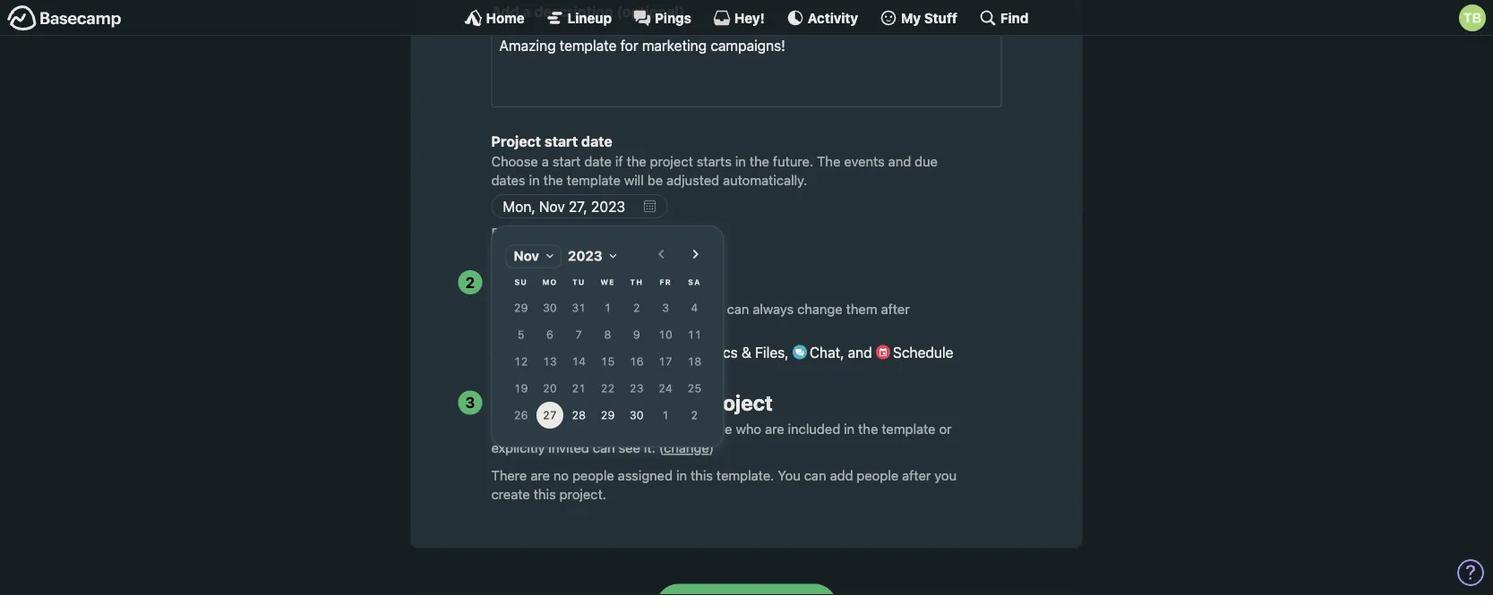 Task type: vqa. For each thing, say whether or not it's contained in the screenshot.
rightmost device
no



Task type: describe. For each thing, give the bounding box(es) containing it.
26
[[514, 409, 528, 422]]

date for remove
[[576, 225, 603, 241]]

17 button
[[652, 349, 679, 376]]

template. inside there are no people assigned in this template. you can add people after you create this project.
[[717, 468, 774, 484]]

&
[[742, 344, 751, 361]]

always
[[753, 301, 794, 317]]

22 button
[[594, 376, 621, 403]]

9 button
[[623, 322, 650, 349]]

1 horizontal spatial 2 button
[[681, 403, 708, 429]]

no
[[554, 468, 569, 484]]

the up "only"
[[665, 390, 698, 416]]

8
[[604, 328, 611, 341]]

my stuff button
[[880, 9, 957, 27]]

chat
[[810, 344, 840, 361]]

0 horizontal spatial 1
[[604, 301, 611, 314]]

7 button
[[565, 322, 592, 349]]

28
[[572, 409, 586, 422]]

or
[[939, 422, 952, 438]]

choose for choose who's on the project
[[491, 390, 568, 416]]

20 button
[[536, 376, 563, 403]]

sa
[[688, 278, 701, 287]]

the up choose date… field
[[543, 173, 563, 189]]

nov
[[514, 248, 539, 264]]

tim burton image
[[1459, 4, 1486, 31]]

project start date choose a start date if the project starts in the future. the events and due dates in the template will be adjusted automatically.
[[491, 134, 938, 189]]

2 for left 2 button
[[633, 301, 640, 314]]

0 vertical spatial 30 button
[[536, 295, 563, 322]]

set
[[575, 301, 594, 317]]

(optional)
[[617, 4, 685, 21]]

0 horizontal spatial people
[[572, 468, 614, 484]]

switch accounts image
[[7, 4, 122, 32]]

3 button
[[652, 295, 679, 322]]

pings button
[[633, 9, 691, 27]]

you inside there are no people assigned in this template. you can add people after you create this project.
[[778, 468, 801, 484]]

find button
[[979, 9, 1029, 27]]

there
[[491, 468, 527, 484]]

to-dos
[[634, 344, 680, 361]]

2 vertical spatial project
[[521, 422, 564, 438]]

change link
[[664, 441, 709, 457]]

invite-
[[581, 422, 624, 438]]

message board ,
[[508, 344, 617, 361]]

change inside the tools are set by the template. you can always change them after creating the project.
[[797, 301, 843, 317]]

home link
[[465, 9, 525, 27]]

1 vertical spatial project
[[702, 390, 773, 416]]

description
[[534, 4, 613, 21]]

in right dates
[[529, 173, 540, 189]]

the inside project start date choose a start date if the project starts in the future. the events and due dates in the template will be adjusted automatically.
[[817, 154, 841, 170]]

29 for the right 29 button
[[601, 409, 615, 422]]

can inside only people who are included in the template or explicitly invited can see it. (
[[593, 441, 615, 457]]

30 for rightmost 30 button
[[630, 409, 644, 422]]

)
[[709, 441, 714, 457]]

in inside only people who are included in the template or explicitly invited can see it. (
[[844, 422, 855, 438]]

find
[[1000, 10, 1029, 26]]

7
[[575, 328, 582, 341]]

27 button
[[536, 403, 563, 429]]

11 button
[[681, 322, 708, 349]]

2 horizontal spatial people
[[857, 468, 899, 484]]

13 button
[[536, 349, 563, 376]]

them
[[846, 301, 878, 317]]

1 , from the left
[[609, 344, 613, 361]]

remove
[[491, 225, 540, 241]]

0 vertical spatial 1 button
[[594, 295, 621, 322]]

adjusted
[[667, 173, 719, 189]]

pings
[[655, 10, 691, 26]]

5 button
[[508, 322, 534, 349]]

change )
[[664, 441, 714, 457]]

there are no people assigned in this template. you can add people after you create this project.
[[491, 468, 957, 503]]

activity
[[808, 10, 858, 26]]

create
[[491, 487, 530, 503]]

choose inside project start date choose a start date if the project starts in the future. the events and due dates in the template will be adjusted automatically.
[[491, 154, 538, 170]]

th
[[630, 278, 643, 287]]

11
[[688, 328, 702, 341]]

can inside the tools are set by the template. you can always change them after creating the project.
[[727, 301, 749, 317]]

5
[[517, 328, 525, 341]]

choose your tools
[[491, 270, 672, 295]]

only people who are included in the template or explicitly invited can see it. (
[[491, 422, 952, 457]]

are inside there are no people assigned in this template. you can add people after you create this project.
[[531, 468, 550, 484]]

14
[[572, 355, 586, 368]]

3 , from the left
[[840, 344, 844, 361]]

1 vertical spatial start
[[553, 154, 581, 170]]

project
[[491, 134, 541, 151]]

30 for 30 button to the top
[[543, 301, 557, 314]]

files
[[755, 344, 785, 361]]

mo
[[542, 278, 557, 287]]

to-
[[634, 344, 656, 361]]

hey!
[[734, 10, 765, 26]]

tu
[[572, 278, 585, 287]]

26 button
[[508, 403, 534, 429]]

events
[[844, 154, 885, 170]]

0 horizontal spatial 2 button
[[623, 295, 650, 322]]

in inside there are no people assigned in this template. you can add people after you create this project.
[[676, 468, 687, 484]]

4 button
[[681, 295, 708, 322]]

the tools are set by the template. you can always change them after creating the project.
[[491, 301, 910, 336]]

dialog containing nov
[[491, 219, 778, 457]]

dates
[[491, 173, 525, 189]]

only
[[659, 422, 687, 438]]

project. inside the tools are set by the template. you can always change them after creating the project.
[[568, 320, 615, 336]]

you
[[935, 468, 957, 484]]

21 button
[[565, 376, 592, 403]]

template inside project start date choose a start date if the project starts in the future. the events and due dates in the template will be adjusted automatically.
[[567, 173, 621, 189]]

a inside project start date choose a start date if the project starts in the future. the events and due dates in the template will be adjusted automatically.
[[542, 154, 549, 170]]

27
[[543, 409, 557, 422]]

who's
[[573, 390, 630, 416]]

1 horizontal spatial 1 button
[[652, 403, 679, 429]]

and inside project start date choose a start date if the project starts in the future. the events and due dates in the template will be adjusted automatically.
[[888, 154, 911, 170]]

1 horizontal spatial this
[[691, 468, 713, 484]]

1 vertical spatial 3
[[465, 394, 475, 412]]

due
[[915, 154, 938, 170]]

0 horizontal spatial and
[[848, 344, 872, 361]]

23
[[630, 382, 644, 395]]

1 vertical spatial date
[[584, 154, 612, 170]]

home
[[486, 10, 525, 26]]

assigned
[[618, 468, 673, 484]]

start for remove
[[544, 225, 572, 241]]

0 horizontal spatial this
[[534, 487, 556, 503]]

choose who's on the project
[[491, 390, 773, 416]]

2 for rightmost 2 button
[[691, 409, 698, 422]]

16
[[630, 355, 644, 368]]



Task type: locate. For each thing, give the bounding box(es) containing it.
1 vertical spatial the
[[491, 301, 515, 317]]

1 horizontal spatial ,
[[785, 344, 789, 361]]

will
[[624, 173, 644, 189]]

add a description (optional)
[[491, 4, 685, 21]]

2 vertical spatial can
[[804, 468, 826, 484]]

template left or
[[882, 422, 936, 438]]

6 button
[[536, 322, 563, 349]]

0 horizontal spatial 29 button
[[508, 295, 534, 322]]

19 button
[[508, 376, 534, 403]]

project up be
[[650, 154, 693, 170]]

are left 31
[[552, 301, 571, 317]]

1 horizontal spatial change
[[797, 301, 843, 317]]

2 , from the left
[[785, 344, 789, 361]]

2 horizontal spatial are
[[765, 422, 784, 438]]

board
[[571, 344, 609, 361]]

the inside only people who are included in the template or explicitly invited can see it. (
[[858, 422, 878, 438]]

this down )
[[691, 468, 713, 484]]

2 down th
[[633, 301, 640, 314]]

1
[[604, 301, 611, 314], [662, 409, 669, 422]]

30 up only.
[[630, 409, 644, 422]]

29 up invite-
[[601, 409, 615, 422]]

29 up creating
[[514, 301, 528, 314]]

0 horizontal spatial the
[[491, 301, 515, 317]]

0 horizontal spatial project
[[521, 422, 564, 438]]

2 vertical spatial start
[[544, 225, 572, 241]]

0 horizontal spatial ,
[[609, 344, 613, 361]]

1 horizontal spatial tools
[[622, 270, 672, 295]]

, right the 'files'
[[840, 344, 844, 361]]

0 vertical spatial start
[[545, 134, 578, 151]]

if
[[615, 154, 623, 170]]

add
[[830, 468, 853, 484]]

1 button right set
[[594, 295, 621, 322]]

1 horizontal spatial 30 button
[[623, 403, 650, 429]]

0 horizontal spatial 30
[[543, 301, 557, 314]]

can inside there are no people assigned in this template. you can add people after you create this project.
[[804, 468, 826, 484]]

2 vertical spatial choose
[[491, 390, 568, 416]]

1 horizontal spatial you
[[778, 468, 801, 484]]

0 vertical spatial 2
[[466, 274, 475, 291]]

the right future.
[[817, 154, 841, 170]]

0 vertical spatial 3
[[662, 301, 669, 314]]

are inside the tools are set by the template. you can always change them after creating the project.
[[552, 301, 571, 317]]

project down 27
[[521, 422, 564, 438]]

0 vertical spatial 1
[[604, 301, 611, 314]]

after for them
[[881, 301, 910, 317]]

0 vertical spatial 29 button
[[508, 295, 534, 322]]

people inside only people who are included in the template or explicitly invited can see it. (
[[690, 422, 732, 438]]

is
[[568, 422, 577, 438]]

2023
[[568, 248, 603, 264]]

2 vertical spatial are
[[531, 468, 550, 484]]

see
[[619, 441, 640, 457]]

1 horizontal spatial 30
[[630, 409, 644, 422]]

a right "add"
[[523, 4, 531, 21]]

project. down no
[[560, 487, 606, 503]]

0 horizontal spatial 1 button
[[594, 295, 621, 322]]

tools right we
[[622, 270, 672, 295]]

29 button down su
[[508, 295, 534, 322]]

25
[[688, 382, 702, 395]]

a up choose date… field
[[542, 154, 549, 170]]

your
[[573, 270, 618, 295]]

1 horizontal spatial 1
[[662, 409, 669, 422]]

2 button down th
[[623, 295, 650, 322]]

people right no
[[572, 468, 614, 484]]

template inside only people who are included in the template or explicitly invited can see it. (
[[882, 422, 936, 438]]

starts
[[697, 154, 732, 170]]

0 horizontal spatial are
[[531, 468, 550, 484]]

a
[[523, 4, 531, 21], [542, 154, 549, 170]]

you right '4'
[[701, 301, 723, 317]]

template
[[567, 173, 621, 189], [882, 422, 936, 438]]

1 vertical spatial can
[[593, 441, 615, 457]]

1 vertical spatial project.
[[560, 487, 606, 503]]

the right if on the top left of the page
[[627, 154, 646, 170]]

change down "only"
[[664, 441, 709, 457]]

0 vertical spatial choose
[[491, 154, 538, 170]]

after right them
[[881, 301, 910, 317]]

1 right set
[[604, 301, 611, 314]]

start
[[545, 134, 578, 151], [553, 154, 581, 170], [544, 225, 572, 241]]

10
[[659, 328, 673, 341]]

project. inside there are no people assigned in this template. you can add people after you create this project.
[[560, 487, 606, 503]]

0 horizontal spatial 2
[[466, 274, 475, 291]]

after inside the tools are set by the template. you can always change them after creating the project.
[[881, 301, 910, 317]]

0 horizontal spatial 30 button
[[536, 295, 563, 322]]

0 vertical spatial and
[[888, 154, 911, 170]]

1 vertical spatial template
[[882, 422, 936, 438]]

0 vertical spatial 30
[[543, 301, 557, 314]]

schedule
[[893, 344, 954, 361]]

0 horizontal spatial tools
[[518, 301, 548, 317]]

1 vertical spatial you
[[778, 468, 801, 484]]

activity link
[[786, 9, 858, 27]]

0 vertical spatial tools
[[622, 270, 672, 295]]

23 button
[[623, 376, 650, 403]]

0 vertical spatial a
[[523, 4, 531, 21]]

0 vertical spatial project.
[[568, 320, 615, 336]]

project. down set
[[568, 320, 615, 336]]

0 vertical spatial after
[[881, 301, 910, 317]]

6
[[546, 328, 553, 341]]

0 vertical spatial 2 button
[[623, 295, 650, 322]]

project.
[[568, 320, 615, 336], [560, 487, 606, 503]]

template. up 10
[[639, 301, 697, 317]]

0 vertical spatial the
[[817, 154, 841, 170]]

in
[[735, 154, 746, 170], [529, 173, 540, 189], [844, 422, 855, 438], [676, 468, 687, 484]]

can left always
[[727, 301, 749, 317]]

0 horizontal spatial you
[[701, 301, 723, 317]]

None submit
[[656, 585, 837, 596]]

1 horizontal spatial template.
[[717, 468, 774, 484]]

my
[[901, 10, 921, 26]]

after left you
[[902, 468, 931, 484]]

the
[[627, 154, 646, 170], [750, 154, 769, 170], [543, 173, 563, 189], [616, 301, 636, 317], [545, 320, 565, 336], [665, 390, 698, 416], [858, 422, 878, 438]]

18 button
[[681, 349, 708, 376]]

1 vertical spatial 30 button
[[623, 403, 650, 429]]

creating
[[491, 320, 541, 336]]

0 vertical spatial 29
[[514, 301, 528, 314]]

1 vertical spatial and
[[848, 344, 872, 361]]

add
[[491, 4, 519, 21]]

chat , and
[[810, 344, 876, 361]]

date
[[581, 134, 612, 151], [584, 154, 612, 170], [576, 225, 603, 241]]

17
[[659, 355, 673, 368]]

24 button
[[652, 376, 679, 403]]

3 inside button
[[662, 301, 669, 314]]

dialog
[[491, 219, 778, 457]]

1 horizontal spatial and
[[888, 154, 911, 170]]

template. down only people who are included in the template or explicitly invited can see it. ( at the bottom
[[717, 468, 774, 484]]

2 choose from the top
[[491, 270, 568, 295]]

choose for choose your tools
[[491, 270, 568, 295]]

start right "project"
[[545, 134, 578, 151]]

this down no
[[534, 487, 556, 503]]

invited
[[549, 441, 589, 457]]

included
[[788, 422, 840, 438]]

, left chat
[[785, 344, 789, 361]]

25 button
[[681, 376, 708, 403]]

0 vertical spatial change
[[797, 301, 843, 317]]

tools up creating
[[518, 301, 548, 317]]

1 vertical spatial 2 button
[[681, 403, 708, 429]]

2 button
[[623, 295, 650, 322], [681, 403, 708, 429]]

2 horizontal spatial ,
[[840, 344, 844, 361]]

18
[[688, 355, 702, 368]]

1 vertical spatial change
[[664, 441, 709, 457]]

start for project
[[545, 134, 578, 151]]

you
[[701, 301, 723, 317], [778, 468, 801, 484]]

dos
[[656, 344, 680, 361]]

1 up "only"
[[662, 409, 669, 422]]

20
[[543, 382, 557, 395]]

1 horizontal spatial the
[[817, 154, 841, 170]]

are right the who on the bottom of the page
[[765, 422, 784, 438]]

1 vertical spatial choose
[[491, 270, 568, 295]]

30 down the mo
[[543, 301, 557, 314]]

fr
[[660, 278, 672, 287]]

1 vertical spatial 1
[[662, 409, 669, 422]]

1 vertical spatial after
[[902, 468, 931, 484]]

0 vertical spatial template
[[567, 173, 621, 189]]

start down choose date… field
[[544, 225, 572, 241]]

change
[[797, 301, 843, 317], [664, 441, 709, 457]]

in right included
[[844, 422, 855, 438]]

and left due
[[888, 154, 911, 170]]

(
[[659, 441, 664, 457]]

remove start date
[[491, 225, 603, 241]]

3 choose from the top
[[491, 390, 568, 416]]

0 vertical spatial can
[[727, 301, 749, 317]]

date left if on the top left of the page
[[584, 154, 612, 170]]

1 vertical spatial 29 button
[[594, 403, 621, 429]]

0 horizontal spatial change
[[664, 441, 709, 457]]

after
[[881, 301, 910, 317], [902, 468, 931, 484]]

16 button
[[623, 349, 650, 376]]

, down the '8'
[[609, 344, 613, 361]]

Choose date… field
[[491, 195, 668, 219]]

2 horizontal spatial 2
[[691, 409, 698, 422]]

1 button down the 24
[[652, 403, 679, 429]]

24
[[659, 382, 673, 395]]

1 horizontal spatial template
[[882, 422, 936, 438]]

12
[[514, 355, 528, 368]]

the up creating
[[491, 301, 515, 317]]

,
[[609, 344, 613, 361], [785, 344, 789, 361], [840, 344, 844, 361]]

after inside there are no people assigned in this template. you can add people after you create this project.
[[902, 468, 931, 484]]

by
[[597, 301, 612, 317]]

0 vertical spatial this
[[691, 468, 713, 484]]

1 horizontal spatial 3
[[662, 301, 669, 314]]

are left no
[[531, 468, 550, 484]]

1 horizontal spatial can
[[727, 301, 749, 317]]

and right chat
[[848, 344, 872, 361]]

30 button down the mo
[[536, 295, 563, 322]]

project up the who on the bottom of the page
[[702, 390, 773, 416]]

date up 2023 in the top of the page
[[576, 225, 603, 241]]

main element
[[0, 0, 1493, 36]]

docs & files ,
[[705, 344, 793, 361]]

0 horizontal spatial template.
[[639, 301, 697, 317]]

1 vertical spatial template.
[[717, 468, 774, 484]]

2 left su
[[466, 274, 475, 291]]

project inside project start date choose a start date if the project starts in the future. the events and due dates in the template will be adjusted automatically.
[[650, 154, 693, 170]]

15 button
[[594, 349, 621, 376]]

people up )
[[690, 422, 732, 438]]

in right the starts
[[735, 154, 746, 170]]

1 horizontal spatial 2
[[633, 301, 640, 314]]

the inside the tools are set by the template. you can always change them after creating the project.
[[491, 301, 515, 317]]

su
[[514, 278, 528, 287]]

my stuff
[[901, 10, 957, 26]]

on
[[635, 390, 660, 416]]

0 vertical spatial date
[[581, 134, 612, 151]]

change left them
[[797, 301, 843, 317]]

1 choose from the top
[[491, 154, 538, 170]]

3 left 26
[[465, 394, 475, 412]]

can left add
[[804, 468, 826, 484]]

template.
[[639, 301, 697, 317], [717, 468, 774, 484]]

tools inside the tools are set by the template. you can always change them after creating the project.
[[518, 301, 548, 317]]

and
[[888, 154, 911, 170], [848, 344, 872, 361]]

this
[[491, 422, 517, 438]]

15
[[601, 355, 615, 368]]

21
[[572, 382, 586, 395]]

automatically.
[[723, 173, 807, 189]]

1 horizontal spatial 29 button
[[594, 403, 621, 429]]

0 horizontal spatial 3
[[465, 394, 475, 412]]

you inside the tools are set by the template. you can always change them after creating the project.
[[701, 301, 723, 317]]

0 horizontal spatial a
[[523, 4, 531, 21]]

the left 7 at the left bottom of the page
[[545, 320, 565, 336]]

2 vertical spatial date
[[576, 225, 603, 241]]

29 button down 22
[[594, 403, 621, 429]]

date up choose date… field
[[581, 134, 612, 151]]

in down change link
[[676, 468, 687, 484]]

this project is invite-only.
[[491, 422, 655, 438]]

we
[[600, 278, 615, 287]]

can
[[727, 301, 749, 317], [593, 441, 615, 457], [804, 468, 826, 484]]

Add a description (optional) text field
[[491, 27, 1002, 108]]

30 button down 23
[[623, 403, 650, 429]]

2 horizontal spatial can
[[804, 468, 826, 484]]

the right by
[[616, 301, 636, 317]]

template. inside the tools are set by the template. you can always change them after creating the project.
[[639, 301, 697, 317]]

4
[[691, 301, 698, 314]]

2 down 25 button
[[691, 409, 698, 422]]

after for people
[[902, 468, 931, 484]]

template up choose date… field
[[567, 173, 621, 189]]

1 vertical spatial this
[[534, 487, 556, 503]]

2 button down 25
[[681, 403, 708, 429]]

1 vertical spatial are
[[765, 422, 784, 438]]

0 vertical spatial are
[[552, 301, 571, 317]]

0 vertical spatial project
[[650, 154, 693, 170]]

22
[[601, 382, 615, 395]]

1 vertical spatial 2
[[633, 301, 640, 314]]

1 vertical spatial 29
[[601, 409, 615, 422]]

1 vertical spatial a
[[542, 154, 549, 170]]

1 horizontal spatial project
[[650, 154, 693, 170]]

are inside only people who are included in the template or explicitly invited can see it. (
[[765, 422, 784, 438]]

0 vertical spatial template.
[[639, 301, 697, 317]]

0 horizontal spatial can
[[593, 441, 615, 457]]

29 for the top 29 button
[[514, 301, 528, 314]]

start up choose date… field
[[553, 154, 581, 170]]

3 down fr
[[662, 301, 669, 314]]

you left add
[[778, 468, 801, 484]]

people right add
[[857, 468, 899, 484]]

can down invite-
[[593, 441, 615, 457]]

date for project
[[581, 134, 612, 151]]

1 horizontal spatial a
[[542, 154, 549, 170]]

12 button
[[508, 349, 534, 376]]

1 vertical spatial tools
[[518, 301, 548, 317]]

lineup link
[[546, 9, 612, 27]]

the up automatically.
[[750, 154, 769, 170]]

1 horizontal spatial are
[[552, 301, 571, 317]]

3
[[662, 301, 669, 314], [465, 394, 475, 412]]

1 horizontal spatial people
[[690, 422, 732, 438]]

0 vertical spatial you
[[701, 301, 723, 317]]

are
[[552, 301, 571, 317], [765, 422, 784, 438], [531, 468, 550, 484]]

the right included
[[858, 422, 878, 438]]



